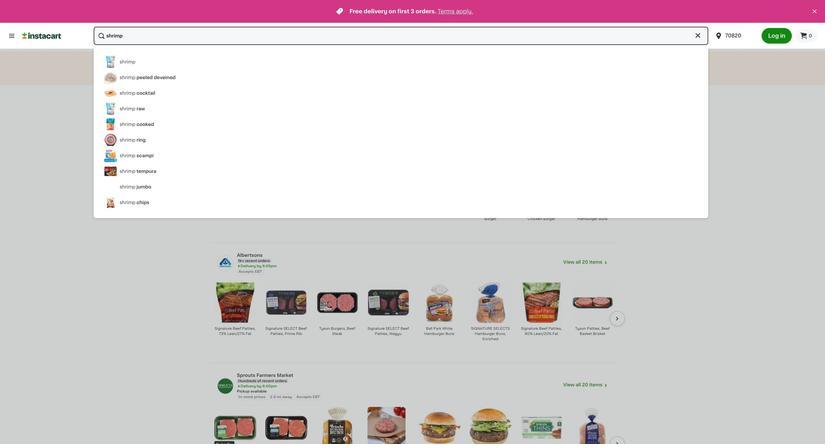 Task type: describe. For each thing, give the bounding box(es) containing it.
signature select beef patties, wagyu image
[[368, 282, 410, 324]]

market corner classic burger buns 8 pack image
[[572, 407, 614, 444]]

limited time offer region
[[0, 0, 812, 23]]

tyson burgers, beef steak image
[[317, 282, 359, 324]]

instacart logo image
[[22, 32, 61, 40]]

sprouts 85% lean grass-fed ground beef patties image
[[214, 407, 256, 444]]

signature select beef patties, prime rib image
[[265, 282, 307, 324]]

signature beef patties, 73% lean/27% fat image
[[214, 282, 256, 324]]

sprouts farmers market show all 20 items element
[[237, 372, 564, 379]]

herb butter grass-fed beef burgers image
[[470, 407, 512, 444]]

tyson patties, beef basket brisket image
[[572, 282, 614, 324]]



Task type: locate. For each thing, give the bounding box(es) containing it.
search products, stores, and recipes element
[[0, 27, 826, 444]]

1 vertical spatial item carousel region
[[212, 404, 625, 444]]

albertsons show all 20 items element
[[237, 252, 564, 258]]

none search field inside search products, stores, and recipes element
[[94, 27, 709, 45]]

signature selects hamburger buns, enriched image
[[470, 282, 512, 324]]

ball park white hamburger buns image
[[419, 282, 461, 324]]

2 item carousel region from the top
[[212, 404, 625, 444]]

item carousel region
[[212, 279, 625, 365], [212, 404, 625, 444]]

0 vertical spatial item carousel region
[[212, 279, 625, 365]]

Search field
[[94, 27, 709, 45]]

search list box
[[99, 54, 704, 213]]

plant based brioche burger buns 8 count image
[[317, 407, 359, 444]]

1 item carousel region from the top
[[212, 279, 625, 365]]

pound of ground grass fed beef burger thins image
[[521, 407, 563, 444]]

None search field
[[94, 27, 709, 45]]

truffle beef burgers image
[[368, 407, 406, 444]]

signature beef patties, 80% lean/20% fat image
[[521, 282, 563, 324]]

bacon jalapeno cheese cowboy burgers image
[[419, 407, 461, 444]]

sprouts all natural lean ground beef patties 93% lean 7% fat image
[[265, 407, 307, 444]]

item carousel region for albertsons show all 20 items element
[[212, 279, 625, 365]]

item carousel region for sprouts farmers market show all 20 items element
[[212, 404, 625, 444]]



Task type: vqa. For each thing, say whether or not it's contained in the screenshot.
"plant based brioche burger buns 8 count" image
yes



